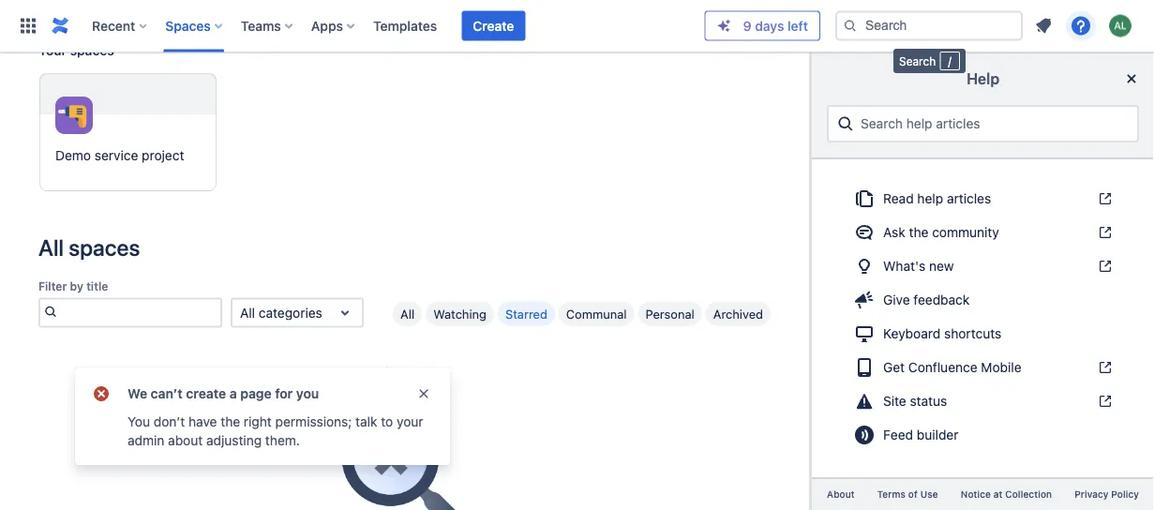 Task type: describe. For each thing, give the bounding box(es) containing it.
give
[[883, 292, 910, 308]]

all for all spaces
[[38, 235, 64, 261]]

9 days left button
[[706, 12, 819, 40]]

articles
[[947, 191, 991, 206]]

notice
[[961, 489, 991, 500]]

templates
[[373, 18, 437, 33]]

confluence
[[908, 360, 978, 375]]

read help articles
[[883, 191, 991, 206]]

all categories
[[240, 305, 322, 320]]

spaces for all spaces
[[69, 235, 140, 261]]

read
[[883, 191, 914, 206]]

all button
[[393, 302, 422, 326]]

we
[[128, 386, 147, 401]]

mobile
[[981, 360, 1022, 375]]

9
[[743, 18, 752, 33]]

privacy policy
[[1075, 489, 1139, 500]]

communal
[[566, 307, 627, 321]]

them.
[[265, 433, 300, 448]]

ask the community link
[[842, 218, 1124, 248]]

recent
[[92, 18, 135, 33]]

shortcut icon image for articles
[[1094, 191, 1113, 206]]

demo service project link
[[39, 74, 216, 192]]

site
[[883, 393, 906, 409]]

use
[[920, 489, 938, 500]]

global element
[[11, 0, 705, 52]]

feed
[[883, 427, 913, 443]]

watching
[[433, 307, 487, 321]]

broken magnifying glass image
[[342, 366, 467, 510]]

your spaces region
[[38, 36, 771, 207]]

recent button
[[86, 11, 154, 41]]

feedback icon image
[[853, 289, 876, 311]]

all for all
[[400, 307, 415, 321]]

create
[[473, 18, 514, 33]]

premium icon image
[[717, 18, 732, 33]]

feedback
[[914, 292, 970, 308]]

shortcut icon image inside 'what's new' link
[[1094, 259, 1113, 274]]

page
[[240, 386, 272, 401]]

about
[[168, 433, 203, 448]]

none text field inside all spaces region
[[240, 304, 244, 322]]

site status link
[[842, 386, 1124, 416]]

create
[[186, 386, 226, 401]]

title
[[86, 280, 108, 293]]

status
[[910, 393, 947, 409]]

1 horizontal spatial the
[[909, 225, 929, 240]]

about button
[[816, 486, 866, 503]]

help
[[917, 191, 943, 206]]

teams
[[241, 18, 281, 33]]

terms of use link
[[866, 486, 950, 503]]

ask the community
[[883, 225, 999, 240]]

Search field
[[835, 11, 1023, 41]]

help
[[967, 70, 1000, 88]]

teams button
[[235, 11, 300, 41]]

dismiss image
[[416, 386, 431, 401]]

watching button
[[426, 302, 494, 326]]

shortcut icon image inside the site status link
[[1094, 394, 1113, 409]]

ask
[[883, 225, 906, 240]]

feed builder
[[883, 427, 959, 443]]

all for all categories
[[240, 305, 255, 320]]

shortcut icon image for community
[[1094, 225, 1113, 240]]

can't
[[151, 386, 183, 401]]

what's
[[883, 258, 926, 274]]

new
[[929, 258, 954, 274]]

your spaces
[[38, 43, 114, 59]]

to
[[381, 414, 393, 429]]

the inside you don't have the right permissions; talk to your admin about adjusting them.
[[221, 414, 240, 429]]

appswitcher icon image
[[17, 15, 39, 37]]

policy
[[1111, 489, 1139, 500]]

about
[[827, 489, 855, 500]]

mobile icon image
[[853, 356, 876, 379]]

shortcut icon image for mobile
[[1094, 360, 1113, 375]]

give feedback button
[[842, 285, 1124, 315]]

create link
[[462, 11, 525, 41]]

notice at collection
[[961, 489, 1052, 500]]

community
[[932, 225, 999, 240]]

permissions;
[[275, 414, 352, 429]]

give feedback
[[883, 292, 970, 308]]

of
[[908, 489, 918, 500]]



Task type: vqa. For each thing, say whether or not it's contained in the screenshot.
group
no



Task type: locate. For each thing, give the bounding box(es) containing it.
for
[[275, 386, 293, 401]]

privacy policy link
[[1063, 486, 1150, 503]]

privacy
[[1075, 489, 1109, 500]]

signal icon image
[[853, 424, 876, 446]]

1 vertical spatial the
[[221, 414, 240, 429]]

the right ask
[[909, 225, 929, 240]]

your profile and preferences image
[[1109, 15, 1132, 37]]

spaces up title
[[69, 235, 140, 261]]

search image
[[40, 300, 60, 323]]

1 horizontal spatial all
[[240, 305, 255, 320]]

adjusting
[[206, 433, 262, 448]]

keyboard shortcuts button
[[842, 319, 1124, 349]]

what's new link
[[842, 251, 1124, 281]]

9 days left
[[743, 18, 808, 33]]

project
[[142, 148, 184, 164]]

shortcut icon image inside ask the community link
[[1094, 225, 1113, 240]]

collection
[[1005, 489, 1052, 500]]

by
[[70, 280, 83, 293]]

right
[[244, 414, 272, 429]]

close image
[[1120, 68, 1143, 90]]

4 shortcut icon image from the top
[[1094, 360, 1113, 375]]

notice at collection link
[[950, 486, 1063, 503]]

personal button
[[638, 302, 702, 326]]

spaces button
[[160, 11, 230, 41]]

have
[[189, 414, 217, 429]]

feed builder button
[[842, 420, 1124, 450]]

all up filter
[[38, 235, 64, 261]]

demo service project
[[55, 148, 184, 164]]

all spaces region
[[38, 232, 771, 510]]

admin
[[128, 433, 164, 448]]

0 vertical spatial the
[[909, 225, 929, 240]]

filter
[[38, 280, 67, 293]]

documents icon image
[[853, 188, 876, 210]]

your
[[38, 43, 67, 59]]

shortcut icon image inside 'get confluence mobile' link
[[1094, 360, 1113, 375]]

site status
[[883, 393, 947, 409]]

starred button
[[498, 302, 555, 326]]

your
[[397, 414, 423, 429]]

notification icon image
[[1032, 15, 1055, 37]]

at
[[994, 489, 1003, 500]]

warning icon image
[[853, 390, 876, 413]]

templates link
[[368, 11, 443, 41]]

what's new
[[883, 258, 954, 274]]

error image
[[90, 383, 113, 405]]

left
[[788, 18, 808, 33]]

service
[[95, 148, 138, 164]]

Filter by title field
[[60, 300, 220, 326]]

keyboard shortcuts
[[883, 326, 1002, 341]]

search image
[[843, 18, 858, 33]]

we can't create a page for you
[[128, 386, 319, 401]]

all inside button
[[400, 307, 415, 321]]

spaces inside all spaces region
[[69, 235, 140, 261]]

2 horizontal spatial all
[[400, 307, 415, 321]]

open image
[[334, 302, 356, 324]]

keyboard
[[883, 326, 941, 341]]

shortcut icon image inside read help articles link
[[1094, 191, 1113, 206]]

2 shortcut icon image from the top
[[1094, 225, 1113, 240]]

0 horizontal spatial all
[[38, 235, 64, 261]]

help icon image
[[1070, 15, 1092, 37]]

3 shortcut icon image from the top
[[1094, 259, 1113, 274]]

apps
[[311, 18, 343, 33]]

banner containing recent
[[0, 0, 1154, 53]]

you don't have the right permissions; talk to your admin about adjusting them.
[[128, 414, 423, 448]]

apps button
[[305, 11, 362, 41]]

0 horizontal spatial the
[[221, 414, 240, 429]]

Search help articles field
[[855, 107, 1130, 141]]

demo
[[55, 148, 91, 164]]

starred
[[505, 307, 547, 321]]

categories
[[259, 305, 322, 320]]

all spaces
[[38, 235, 140, 261]]

/
[[948, 52, 952, 65]]

1 vertical spatial spaces
[[69, 235, 140, 261]]

all left categories
[[240, 305, 255, 320]]

filter by title
[[38, 280, 108, 293]]

search
[[899, 52, 936, 65]]

shortcuts
[[944, 326, 1002, 341]]

get confluence mobile
[[883, 360, 1022, 375]]

you
[[128, 414, 150, 429]]

5 shortcut icon image from the top
[[1094, 394, 1113, 409]]

the
[[909, 225, 929, 240], [221, 414, 240, 429]]

spaces inside your spaces region
[[70, 43, 114, 59]]

read help articles link
[[842, 184, 1124, 214]]

archived button
[[706, 302, 771, 326]]

terms of use
[[877, 489, 938, 500]]

a
[[229, 386, 237, 401]]

spaces for your spaces
[[70, 43, 114, 59]]

all left watching button
[[400, 307, 415, 321]]

spaces
[[165, 18, 211, 33]]

talk
[[356, 414, 377, 429]]

1 shortcut icon image from the top
[[1094, 191, 1113, 206]]

comment icon image
[[853, 221, 876, 244]]

get confluence mobile link
[[842, 353, 1124, 383]]

you
[[296, 386, 319, 401]]

0 vertical spatial spaces
[[70, 43, 114, 59]]

spaces down the recent
[[70, 43, 114, 59]]

the up "adjusting"
[[221, 414, 240, 429]]

confluence image
[[49, 15, 71, 37], [49, 15, 71, 37]]

builder
[[917, 427, 959, 443]]

banner
[[0, 0, 1154, 53]]

communal button
[[559, 302, 634, 326]]

archived
[[713, 307, 763, 321]]

lightbulb icon image
[[853, 255, 876, 278]]

None text field
[[240, 304, 244, 322]]

screen icon image
[[853, 323, 876, 345]]

shortcut icon image
[[1094, 191, 1113, 206], [1094, 225, 1113, 240], [1094, 259, 1113, 274], [1094, 360, 1113, 375], [1094, 394, 1113, 409]]

spaces
[[70, 43, 114, 59], [69, 235, 140, 261]]

terms
[[877, 489, 906, 500]]

days
[[755, 18, 784, 33]]



